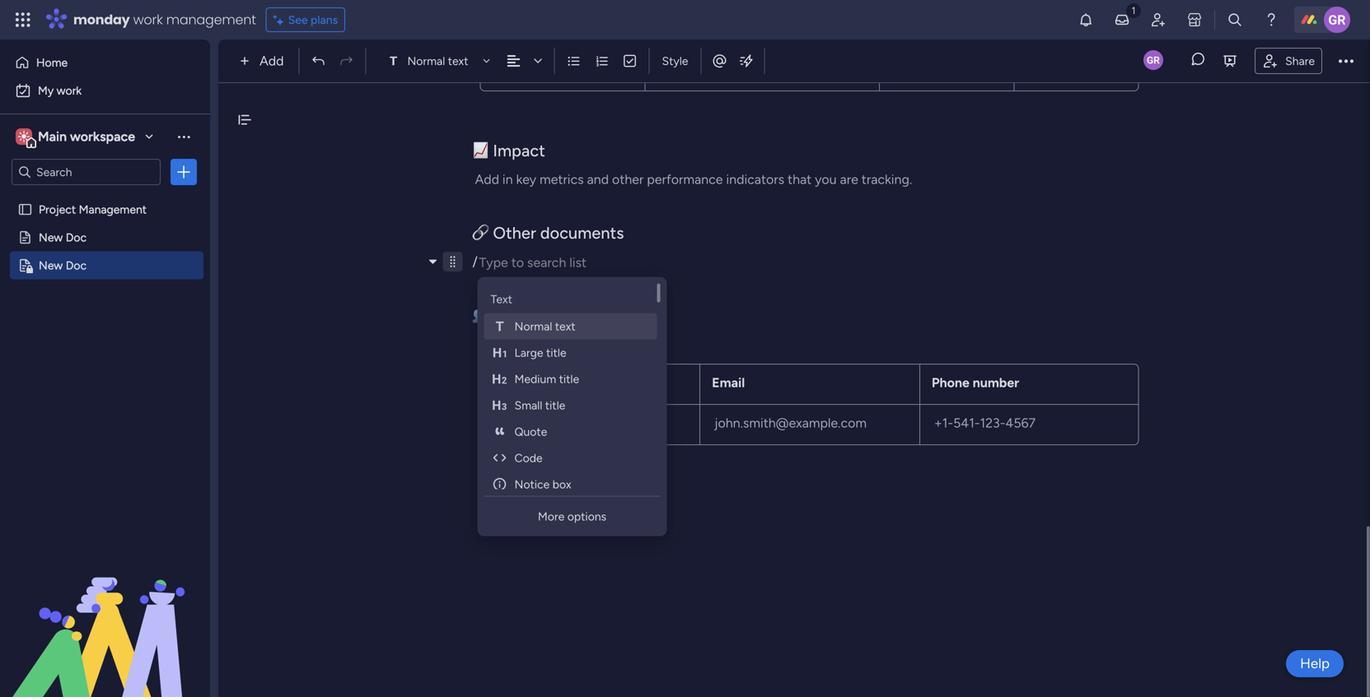 Task type: vqa. For each thing, say whether or not it's contained in the screenshot.
Normal text image at the left
yes



Task type: describe. For each thing, give the bounding box(es) containing it.
notice box image
[[492, 477, 508, 493]]

public board image for new doc
[[17, 230, 33, 246]]

share button
[[1255, 48, 1323, 74]]

undo ⌘+z image
[[311, 54, 326, 68]]

phone
[[932, 375, 970, 391]]

public board image for project management
[[17, 202, 33, 218]]

update feed image
[[1114, 12, 1131, 28]]

work for my
[[57, 84, 82, 98]]

search everything image
[[1227, 12, 1243, 28]]

doc for public board icon for new doc
[[66, 231, 87, 245]]

/ type to search list
[[473, 254, 587, 271]]

medium
[[515, 372, 556, 386]]

search
[[527, 255, 566, 271]]

workspace
[[70, 129, 135, 145]]

normal text image
[[492, 318, 508, 335]]

my work link
[[10, 77, 200, 104]]

normal text inside menu item
[[515, 320, 576, 334]]

Search in workspace field
[[35, 163, 138, 182]]

workspace selection element
[[16, 127, 138, 148]]

0 vertical spatial normal
[[407, 54, 445, 68]]

notice box menu item
[[484, 472, 657, 498]]

main workspace button
[[12, 123, 161, 151]]

workspace options image
[[176, 128, 192, 145]]

greg robinson image
[[1324, 7, 1351, 33]]

lottie animation element
[[0, 532, 210, 698]]

add
[[260, 53, 284, 69]]

0 horizontal spatial text
[[448, 54, 468, 68]]

medium title menu item
[[484, 366, 657, 393]]

plans
[[311, 13, 338, 27]]

👥 contacts
[[473, 306, 562, 325]]

invite members image
[[1150, 12, 1167, 28]]

management
[[166, 10, 256, 29]]

type
[[479, 255, 508, 271]]

main
[[38, 129, 67, 145]]

workspace image
[[16, 128, 32, 146]]

title for large title
[[546, 346, 567, 360]]

to
[[511, 255, 524, 271]]

v2 ellipsis image
[[1339, 50, 1354, 72]]

home
[[36, 56, 68, 70]]

new for public board icon for new doc
[[39, 231, 63, 245]]

work for monday
[[133, 10, 163, 29]]

monday work management
[[73, 10, 256, 29]]

small
[[515, 399, 542, 413]]

bulleted list image
[[566, 54, 581, 68]]

text
[[491, 293, 512, 307]]

options image
[[176, 164, 192, 180]]

0 horizontal spatial normal text
[[407, 54, 468, 68]]

large title image
[[492, 345, 508, 361]]

add items menu menu
[[484, 284, 657, 698]]

doc for private board icon
[[66, 259, 87, 273]]

contacts
[[493, 306, 562, 325]]

quote
[[515, 425, 547, 439]]

new for private board icon
[[39, 259, 63, 273]]

large title menu item
[[484, 340, 657, 366]]

medium title
[[515, 372, 579, 386]]

help
[[1300, 656, 1330, 673]]

2 menu image from the top
[[447, 470, 459, 483]]

notice
[[515, 478, 550, 492]]

title for small title
[[545, 399, 566, 413]]

2 new doc from the top
[[39, 259, 87, 273]]

checklist image
[[623, 54, 637, 68]]

board activity image
[[1144, 50, 1164, 70]]

project management
[[39, 203, 147, 217]]

quote image
[[492, 424, 508, 440]]



Task type: locate. For each thing, give the bounding box(es) containing it.
menu image
[[447, 309, 459, 322], [447, 470, 459, 483]]

2 vertical spatial title
[[545, 399, 566, 413]]

2 doc from the top
[[66, 259, 87, 273]]

1 doc from the top
[[66, 231, 87, 245]]

my work
[[38, 84, 82, 98]]

menu image
[[447, 255, 459, 269], [447, 359, 459, 372]]

1 image
[[1126, 1, 1141, 19]]

quote menu item
[[484, 419, 657, 445]]

see plans
[[288, 13, 338, 27]]

new
[[39, 231, 63, 245], [39, 259, 63, 273]]

2 new from the top
[[39, 259, 63, 273]]

private board image
[[17, 258, 33, 274]]

text inside menu item
[[555, 320, 576, 334]]

normal inside menu item
[[515, 320, 552, 334]]

see
[[288, 13, 308, 27]]

list box containing project management
[[0, 192, 210, 502]]

more
[[538, 510, 565, 524]]

new doc right private board icon
[[39, 259, 87, 273]]

1 horizontal spatial normal
[[515, 320, 552, 334]]

1 vertical spatial normal text
[[515, 320, 576, 334]]

large title
[[515, 346, 567, 360]]

public board image up private board icon
[[17, 230, 33, 246]]

text
[[448, 54, 468, 68], [555, 320, 576, 334]]

1 vertical spatial new
[[39, 259, 63, 273]]

add button
[[233, 48, 294, 74]]

title for medium title
[[559, 372, 579, 386]]

title
[[546, 346, 567, 360], [559, 372, 579, 386], [545, 399, 566, 413]]

0 horizontal spatial normal
[[407, 54, 445, 68]]

style
[[662, 54, 688, 68]]

notifications image
[[1078, 12, 1094, 28]]

title right 'large' on the left
[[546, 346, 567, 360]]

help button
[[1286, 651, 1344, 678]]

normal
[[407, 54, 445, 68], [515, 320, 552, 334]]

menu image left 👥
[[447, 309, 459, 322]]

title up small title menu item
[[559, 372, 579, 386]]

public board image left project
[[17, 202, 33, 218]]

1 horizontal spatial work
[[133, 10, 163, 29]]

0 vertical spatial title
[[546, 346, 567, 360]]

list
[[570, 255, 587, 271]]

🔗
[[473, 223, 489, 243]]

workspace image
[[18, 128, 30, 146]]

code menu item
[[484, 445, 657, 472]]

monday marketplace image
[[1187, 12, 1203, 28]]

lottie animation image
[[0, 532, 210, 698]]

1 menu image from the top
[[447, 309, 459, 322]]

0 vertical spatial doc
[[66, 231, 87, 245]]

box
[[553, 478, 572, 492]]

1 menu image from the top
[[447, 255, 459, 269]]

👥
[[473, 306, 489, 325]]

work right monday
[[133, 10, 163, 29]]

1 public board image from the top
[[17, 202, 33, 218]]

main workspace
[[38, 129, 135, 145]]

my work option
[[10, 77, 200, 104]]

see plans button
[[266, 7, 345, 32]]

small title image
[[492, 398, 508, 414]]

doc right private board icon
[[66, 259, 87, 273]]

my
[[38, 84, 54, 98]]

management
[[79, 203, 147, 217]]

work
[[133, 10, 163, 29], [57, 84, 82, 98]]

new doc
[[39, 231, 87, 245], [39, 259, 87, 273]]

home option
[[10, 49, 200, 76]]

0 horizontal spatial work
[[57, 84, 82, 98]]

1 horizontal spatial normal text
[[515, 320, 576, 334]]

1 vertical spatial work
[[57, 84, 82, 98]]

0 vertical spatial menu image
[[447, 309, 459, 322]]

select product image
[[15, 12, 31, 28]]

0 vertical spatial text
[[448, 54, 468, 68]]

1 vertical spatial normal
[[515, 320, 552, 334]]

code
[[515, 452, 543, 466]]

new doc down project
[[39, 231, 87, 245]]

public board image
[[17, 202, 33, 218], [17, 230, 33, 246]]

small title
[[515, 399, 566, 413]]

share
[[1286, 54, 1315, 68]]

documents
[[540, 223, 624, 243]]

0 vertical spatial new doc
[[39, 231, 87, 245]]

code image
[[492, 450, 508, 467]]

number
[[973, 375, 1020, 391]]

notice box
[[515, 478, 572, 492]]

work inside option
[[57, 84, 82, 98]]

/
[[473, 254, 478, 270]]

normal text menu item
[[484, 314, 657, 340]]

home link
[[10, 49, 200, 76]]

1 vertical spatial menu image
[[447, 470, 459, 483]]

menu image left / on the top of the page
[[447, 255, 459, 269]]

name
[[492, 375, 528, 391]]

0 vertical spatial new
[[39, 231, 63, 245]]

title inside large title menu item
[[546, 346, 567, 360]]

options
[[568, 510, 607, 524]]

more options button
[[484, 504, 660, 530]]

1 vertical spatial doc
[[66, 259, 87, 273]]

doc down project management
[[66, 231, 87, 245]]

🔗 other documents
[[473, 223, 624, 243]]

2 public board image from the top
[[17, 230, 33, 246]]

new right private board icon
[[39, 259, 63, 273]]

1 vertical spatial public board image
[[17, 230, 33, 246]]

mention image
[[712, 53, 728, 69]]

📈 impact
[[473, 141, 545, 161]]

2 menu image from the top
[[447, 359, 459, 372]]

other
[[493, 223, 536, 243]]

title right small
[[545, 399, 566, 413]]

monday
[[73, 10, 130, 29]]

help image
[[1263, 12, 1280, 28]]

title inside medium title menu item
[[559, 372, 579, 386]]

large
[[515, 346, 543, 360]]

numbered list image
[[595, 54, 609, 68]]

menu image left large title image
[[447, 359, 459, 372]]

0 vertical spatial public board image
[[17, 202, 33, 218]]

new down project
[[39, 231, 63, 245]]

normal text
[[407, 54, 468, 68], [515, 320, 576, 334]]

list box
[[0, 192, 210, 502]]

impact
[[493, 141, 545, 161]]

doc
[[66, 231, 87, 245], [66, 259, 87, 273]]

1 new from the top
[[39, 231, 63, 245]]

menu image left 'notice box' image
[[447, 470, 459, 483]]

1 horizontal spatial text
[[555, 320, 576, 334]]

1 vertical spatial new doc
[[39, 259, 87, 273]]

1 vertical spatial text
[[555, 320, 576, 334]]

medium title image
[[492, 371, 508, 388]]

0 vertical spatial work
[[133, 10, 163, 29]]

more options
[[538, 510, 607, 524]]

0 vertical spatial normal text
[[407, 54, 468, 68]]

1 vertical spatial menu image
[[447, 359, 459, 372]]

title inside small title menu item
[[545, 399, 566, 413]]

1 vertical spatial title
[[559, 372, 579, 386]]

work right my
[[57, 84, 82, 98]]

small title menu item
[[484, 393, 657, 419]]

option
[[0, 195, 210, 198]]

📈
[[473, 141, 489, 161]]

email
[[712, 375, 745, 391]]

style button
[[655, 47, 696, 75]]

project
[[39, 203, 76, 217]]

0 vertical spatial menu image
[[447, 255, 459, 269]]

dynamic values image
[[738, 53, 754, 69]]

1 new doc from the top
[[39, 231, 87, 245]]

phone number
[[932, 375, 1020, 391]]



